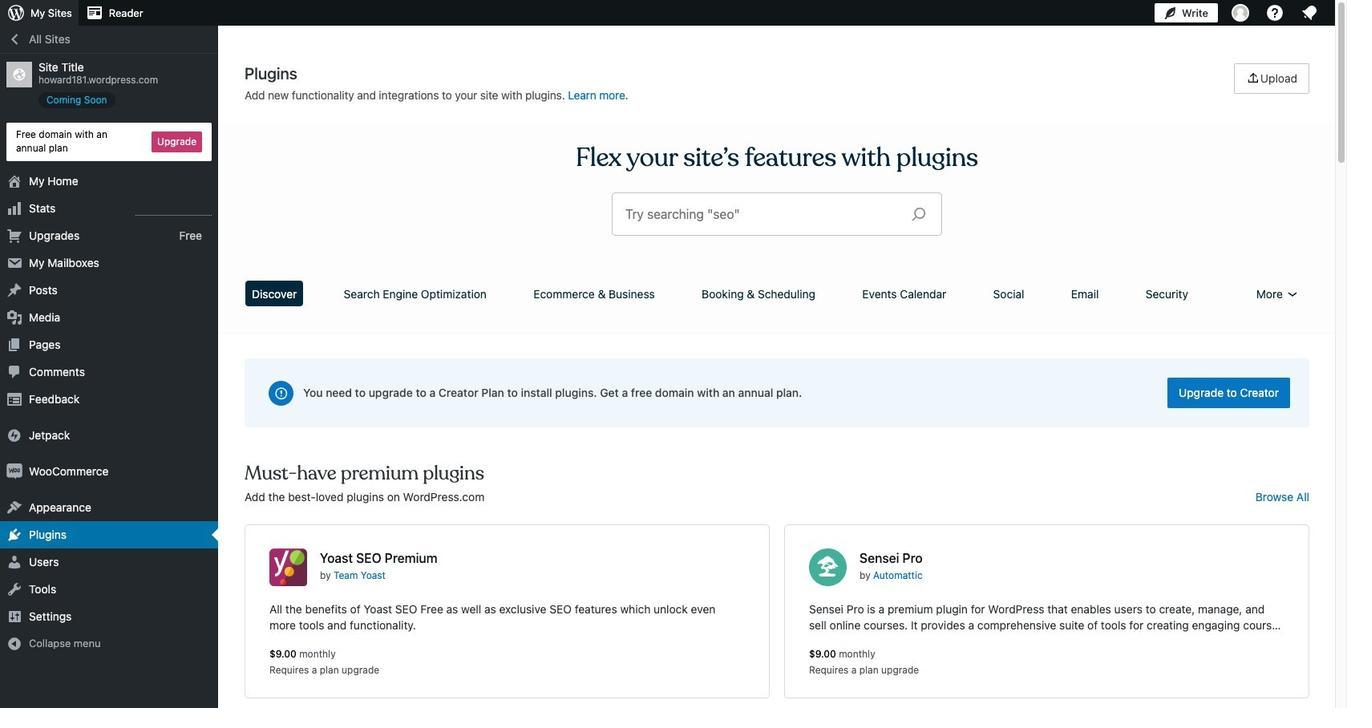 Task type: vqa. For each thing, say whether or not it's contained in the screenshot.
the bottom img
yes



Task type: describe. For each thing, give the bounding box(es) containing it.
1 img image from the top
[[6, 427, 22, 443]]

2 img image from the top
[[6, 463, 22, 479]]

help image
[[1265, 3, 1285, 22]]

2 plugin icon image from the left
[[809, 549, 847, 586]]



Task type: locate. For each thing, give the bounding box(es) containing it.
1 horizontal spatial plugin icon image
[[809, 549, 847, 586]]

manage your notifications image
[[1300, 3, 1319, 22]]

main content
[[239, 63, 1315, 708]]

Search search field
[[625, 193, 899, 235]]

0 horizontal spatial plugin icon image
[[269, 549, 307, 586]]

None search field
[[613, 193, 941, 235]]

my profile image
[[1232, 4, 1249, 22]]

0 vertical spatial img image
[[6, 427, 22, 443]]

img image
[[6, 427, 22, 443], [6, 463, 22, 479]]

highest hourly views 0 image
[[136, 205, 212, 215]]

1 vertical spatial img image
[[6, 463, 22, 479]]

1 plugin icon image from the left
[[269, 549, 307, 586]]

plugin icon image
[[269, 549, 307, 586], [809, 549, 847, 586]]

open search image
[[899, 203, 939, 225]]



